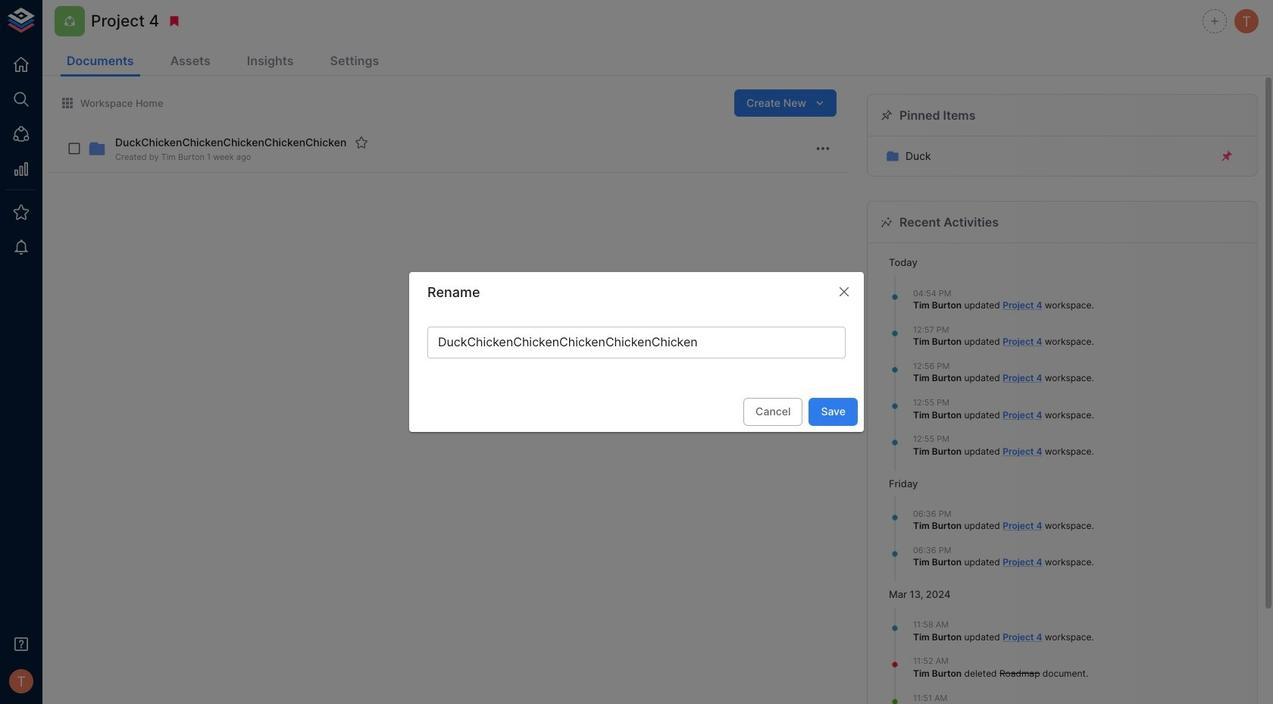 Task type: vqa. For each thing, say whether or not it's contained in the screenshot.
dialog
yes



Task type: locate. For each thing, give the bounding box(es) containing it.
dialog
[[409, 272, 864, 432]]

remove bookmark image
[[168, 14, 181, 28]]

Enter Title text field
[[428, 327, 846, 359]]



Task type: describe. For each thing, give the bounding box(es) containing it.
unpin image
[[1220, 149, 1234, 163]]

favorite image
[[355, 136, 369, 149]]



